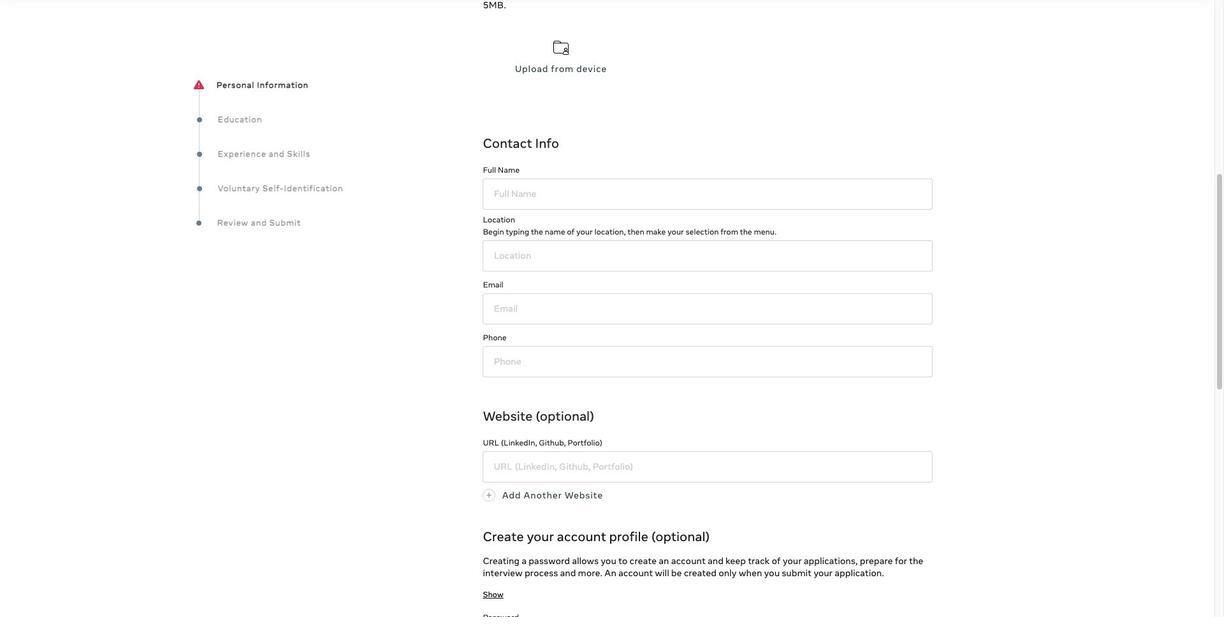 Task type: describe. For each thing, give the bounding box(es) containing it.
Email text field
[[483, 293, 933, 325]]

URL (LinkedIn, Github, Portfolio) text field
[[483, 452, 933, 483]]



Task type: vqa. For each thing, say whether or not it's contained in the screenshot.
Email TEXT BOX
yes



Task type: locate. For each thing, give the bounding box(es) containing it.
Full Name text field
[[483, 179, 933, 210]]

Location text field
[[483, 241, 933, 272]]

Phone text field
[[483, 346, 933, 378]]



